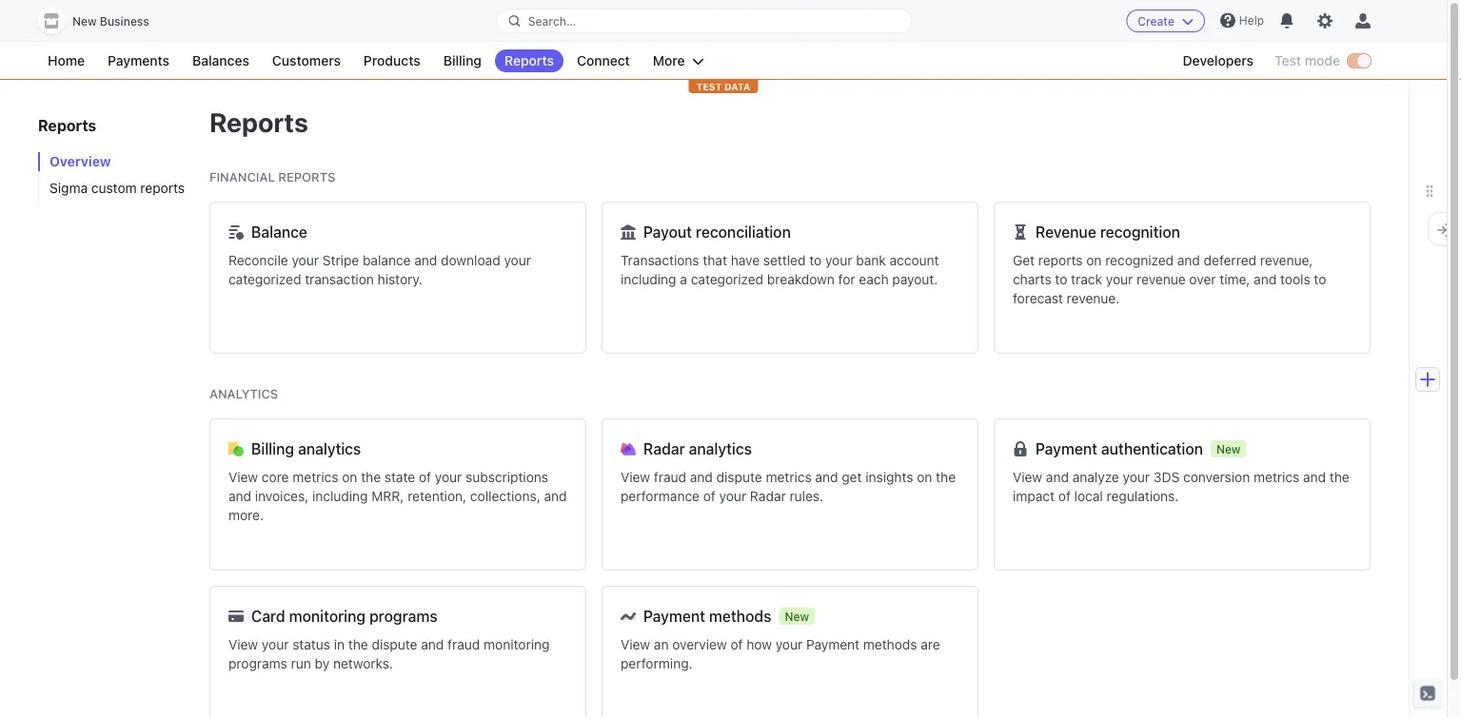 Task type: vqa. For each thing, say whether or not it's contained in the screenshot.


Task type: locate. For each thing, give the bounding box(es) containing it.
1 horizontal spatial reports
[[1039, 253, 1083, 268]]

to up breakdown
[[810, 253, 822, 268]]

charts
[[1013, 272, 1052, 288]]

2 horizontal spatial payment
[[1036, 440, 1098, 458]]

payment up an
[[644, 608, 705, 626]]

of inside view and analyze your 3ds conversion metrics and the impact of local regulations.
[[1059, 489, 1071, 505]]

mode
[[1305, 53, 1341, 69]]

balances
[[192, 53, 249, 69]]

your down radar analytics in the bottom of the page
[[719, 489, 747, 505]]

Search… search field
[[498, 9, 911, 33]]

dispute inside "view fraud and dispute metrics and get insights on the performance of your radar rules."
[[717, 470, 762, 486]]

1 metrics from the left
[[293, 470, 338, 486]]

metrics inside view and analyze your 3ds conversion metrics and the impact of local regulations.
[[1254, 470, 1300, 486]]

0 horizontal spatial new
[[72, 15, 97, 28]]

programs up view your status in the dispute and fraud monitoring programs run by networks.
[[369, 608, 438, 626]]

1 vertical spatial new
[[1217, 443, 1241, 456]]

billing left reports link
[[443, 53, 482, 69]]

1 horizontal spatial monitoring
[[484, 637, 550, 653]]

your left stripe
[[292, 253, 319, 268]]

reports link
[[495, 50, 564, 72]]

2 horizontal spatial metrics
[[1254, 470, 1300, 486]]

categorized down reconcile
[[229, 272, 301, 288]]

your down 'card'
[[262, 637, 289, 653]]

1 analytics from the left
[[298, 440, 361, 458]]

0 horizontal spatial including
[[312, 489, 368, 505]]

new inside button
[[72, 15, 97, 28]]

your up regulations.
[[1123, 470, 1150, 486]]

the
[[361, 470, 381, 486], [936, 470, 956, 486], [1330, 470, 1350, 486], [348, 637, 368, 653]]

1 horizontal spatial new
[[785, 610, 809, 624]]

2 horizontal spatial on
[[1087, 253, 1102, 268]]

your inside view core metrics on the state of your subscriptions and invoices, including mrr, retention, collections, and more.
[[435, 470, 462, 486]]

your up retention,
[[435, 470, 462, 486]]

networks.
[[333, 656, 393, 672]]

help
[[1239, 14, 1264, 27]]

1 vertical spatial dispute
[[372, 637, 418, 653]]

0 vertical spatial billing
[[443, 53, 482, 69]]

search…
[[528, 14, 576, 28]]

to right tools
[[1314, 272, 1327, 288]]

tools
[[1281, 272, 1311, 288]]

financial reports
[[209, 170, 336, 184]]

1 horizontal spatial metrics
[[766, 470, 812, 486]]

core
[[262, 470, 289, 486]]

rules.
[[790, 489, 824, 505]]

1 horizontal spatial including
[[621, 272, 677, 288]]

of
[[419, 470, 431, 486], [703, 489, 716, 505], [1059, 489, 1071, 505], [731, 637, 743, 653]]

balance
[[363, 253, 411, 268]]

0 horizontal spatial methods
[[709, 608, 772, 626]]

new
[[72, 15, 97, 28], [1217, 443, 1241, 456], [785, 610, 809, 624]]

view down 'card'
[[229, 637, 258, 653]]

billing inside billing link
[[443, 53, 482, 69]]

reports down revenue
[[1039, 253, 1083, 268]]

0 horizontal spatial to
[[810, 253, 822, 268]]

payment authentication
[[1036, 440, 1203, 458]]

view inside view an overview of how your payment methods are performing.
[[621, 637, 650, 653]]

state
[[385, 470, 415, 486]]

local
[[1075, 489, 1103, 505]]

the inside view core metrics on the state of your subscriptions and invoices, including mrr, retention, collections, and more.
[[361, 470, 381, 486]]

analytics up invoices,
[[298, 440, 361, 458]]

1 vertical spatial billing
[[251, 440, 294, 458]]

monitoring
[[289, 608, 366, 626], [484, 637, 550, 653]]

including down transactions
[[621, 272, 677, 288]]

on
[[1087, 253, 1102, 268], [342, 470, 357, 486], [917, 470, 932, 486]]

0 horizontal spatial billing
[[251, 440, 294, 458]]

view inside "view fraud and dispute metrics and get insights on the performance of your radar rules."
[[621, 470, 650, 486]]

including inside transactions that have settled to your bank account including a categorized breakdown for each payout.
[[621, 272, 677, 288]]

programs inside view your status in the dispute and fraud monitoring programs run by networks.
[[229, 656, 287, 672]]

1 vertical spatial reports
[[1039, 253, 1083, 268]]

reports
[[140, 180, 185, 196], [1039, 253, 1083, 268]]

new up conversion
[[1217, 443, 1241, 456]]

transactions that have settled to your bank account including a categorized breakdown for each payout.
[[621, 253, 939, 288]]

status
[[292, 637, 330, 653]]

revenue
[[1036, 223, 1097, 241]]

on right insights
[[917, 470, 932, 486]]

reports
[[505, 53, 554, 69], [209, 106, 308, 138], [38, 117, 96, 135], [278, 170, 336, 184]]

3 metrics from the left
[[1254, 470, 1300, 486]]

view
[[229, 470, 258, 486], [621, 470, 650, 486], [1013, 470, 1043, 486], [229, 637, 258, 653], [621, 637, 650, 653]]

view inside view core metrics on the state of your subscriptions and invoices, including mrr, retention, collections, and more.
[[229, 470, 258, 486]]

2 categorized from the left
[[691, 272, 764, 288]]

to inside transactions that have settled to your bank account including a categorized breakdown for each payout.
[[810, 253, 822, 268]]

recognized
[[1106, 253, 1174, 268]]

0 horizontal spatial dispute
[[372, 637, 418, 653]]

0 vertical spatial including
[[621, 272, 677, 288]]

radar up the performance
[[644, 440, 685, 458]]

new up view an overview of how your payment methods are performing.
[[785, 610, 809, 624]]

1 horizontal spatial billing
[[443, 53, 482, 69]]

run
[[291, 656, 311, 672]]

1 horizontal spatial dispute
[[717, 470, 762, 486]]

get
[[842, 470, 862, 486]]

of left how
[[731, 637, 743, 653]]

2 horizontal spatial new
[[1217, 443, 1241, 456]]

1 horizontal spatial programs
[[369, 608, 438, 626]]

each
[[859, 272, 889, 288]]

view for card monitoring programs
[[229, 637, 258, 653]]

of left local
[[1059, 489, 1071, 505]]

0 horizontal spatial fraud
[[448, 637, 480, 653]]

1 horizontal spatial fraud
[[654, 470, 687, 486]]

revenue,
[[1260, 253, 1313, 268]]

view inside view your status in the dispute and fraud monitoring programs run by networks.
[[229, 637, 258, 653]]

0 vertical spatial reports
[[140, 180, 185, 196]]

dispute up networks.
[[372, 637, 418, 653]]

view an overview of how your payment methods are performing.
[[621, 637, 940, 672]]

1 horizontal spatial payment
[[806, 637, 860, 653]]

reports up balance in the left of the page
[[278, 170, 336, 184]]

by
[[315, 656, 330, 672]]

to left track
[[1055, 272, 1068, 288]]

view for payment authentication
[[1013, 470, 1043, 486]]

methods left are
[[863, 637, 917, 653]]

transactions
[[621, 253, 699, 268]]

your inside transactions that have settled to your bank account including a categorized breakdown for each payout.
[[825, 253, 853, 268]]

payout reconciliation
[[644, 223, 791, 241]]

0 vertical spatial payment
[[1036, 440, 1098, 458]]

0 vertical spatial fraud
[[654, 470, 687, 486]]

1 vertical spatial including
[[312, 489, 368, 505]]

sigma custom reports
[[50, 180, 185, 196]]

the inside view your status in the dispute and fraud monitoring programs run by networks.
[[348, 637, 368, 653]]

overview link
[[38, 152, 190, 171]]

0 horizontal spatial reports
[[140, 180, 185, 196]]

0 vertical spatial new
[[72, 15, 97, 28]]

your right how
[[776, 637, 803, 653]]

1 vertical spatial radar
[[750, 489, 786, 505]]

view inside view and analyze your 3ds conversion metrics and the impact of local regulations.
[[1013, 470, 1043, 486]]

on left state
[[342, 470, 357, 486]]

1 horizontal spatial methods
[[863, 637, 917, 653]]

stripe
[[323, 253, 359, 268]]

programs left run
[[229, 656, 287, 672]]

your up for
[[825, 253, 853, 268]]

revenue.
[[1067, 291, 1120, 307]]

1 vertical spatial fraud
[[448, 637, 480, 653]]

1 categorized from the left
[[229, 272, 301, 288]]

1 vertical spatial payment
[[644, 608, 705, 626]]

custom
[[91, 180, 137, 196]]

0 horizontal spatial payment
[[644, 608, 705, 626]]

radar left rules.
[[750, 489, 786, 505]]

0 horizontal spatial on
[[342, 470, 357, 486]]

new left "business" at the top left of page
[[72, 15, 97, 28]]

billing up core
[[251, 440, 294, 458]]

categorized down that
[[691, 272, 764, 288]]

0 vertical spatial dispute
[[717, 470, 762, 486]]

reports up overview
[[38, 117, 96, 135]]

dispute
[[717, 470, 762, 486], [372, 637, 418, 653]]

view up the performance
[[621, 470, 650, 486]]

billing for billing analytics
[[251, 440, 294, 458]]

of down radar analytics in the bottom of the page
[[703, 489, 716, 505]]

business
[[100, 15, 149, 28]]

reports down search…
[[505, 53, 554, 69]]

deferred
[[1204, 253, 1257, 268]]

fraud inside "view fraud and dispute metrics and get insights on the performance of your radar rules."
[[654, 470, 687, 486]]

programs
[[369, 608, 438, 626], [229, 656, 287, 672]]

radar
[[644, 440, 685, 458], [750, 489, 786, 505]]

analytics up the performance
[[689, 440, 752, 458]]

in
[[334, 637, 345, 653]]

1 vertical spatial monitoring
[[484, 637, 550, 653]]

payment up the analyze at the right of page
[[1036, 440, 1098, 458]]

billing analytics
[[251, 440, 361, 458]]

reports inside reports link
[[505, 53, 554, 69]]

reports up financial reports
[[209, 106, 308, 138]]

2 metrics from the left
[[766, 470, 812, 486]]

1 horizontal spatial radar
[[750, 489, 786, 505]]

metrics up rules.
[[766, 470, 812, 486]]

metrics right conversion
[[1254, 470, 1300, 486]]

1 vertical spatial methods
[[863, 637, 917, 653]]

2 vertical spatial new
[[785, 610, 809, 624]]

categorized
[[229, 272, 301, 288], [691, 272, 764, 288]]

dispute down radar analytics in the bottom of the page
[[717, 470, 762, 486]]

0 horizontal spatial categorized
[[229, 272, 301, 288]]

fraud
[[654, 470, 687, 486], [448, 637, 480, 653]]

the inside view and analyze your 3ds conversion metrics and the impact of local regulations.
[[1330, 470, 1350, 486]]

0 horizontal spatial programs
[[229, 656, 287, 672]]

2 analytics from the left
[[689, 440, 752, 458]]

including left 'mrr,'
[[312, 489, 368, 505]]

2 horizontal spatial to
[[1314, 272, 1327, 288]]

card
[[251, 608, 285, 626]]

0 vertical spatial radar
[[644, 440, 685, 458]]

new for payment methods
[[785, 610, 809, 624]]

2 vertical spatial payment
[[806, 637, 860, 653]]

payout
[[644, 223, 692, 241]]

payment inside view an overview of how your payment methods are performing.
[[806, 637, 860, 653]]

payment right how
[[806, 637, 860, 653]]

insights
[[866, 470, 914, 486]]

1 vertical spatial programs
[[229, 656, 287, 672]]

0 vertical spatial methods
[[709, 608, 772, 626]]

reports inside get reports on recognized and deferred revenue, charts to track your revenue over time, and tools to forecast revenue.
[[1039, 253, 1083, 268]]

metrics inside "view fraud and dispute metrics and get insights on the performance of your radar rules."
[[766, 470, 812, 486]]

1 horizontal spatial on
[[917, 470, 932, 486]]

impact
[[1013, 489, 1055, 505]]

on inside "view fraud and dispute metrics and get insights on the performance of your radar rules."
[[917, 470, 932, 486]]

1 horizontal spatial categorized
[[691, 272, 764, 288]]

view left core
[[229, 470, 258, 486]]

on up track
[[1087, 253, 1102, 268]]

reports right custom
[[140, 180, 185, 196]]

1 horizontal spatial analytics
[[689, 440, 752, 458]]

0 horizontal spatial metrics
[[293, 470, 338, 486]]

0 horizontal spatial monitoring
[[289, 608, 366, 626]]

metrics down 'billing analytics'
[[293, 470, 338, 486]]

of up retention,
[[419, 470, 431, 486]]

balances link
[[183, 50, 259, 72]]

view up impact
[[1013, 470, 1043, 486]]

of inside view core metrics on the state of your subscriptions and invoices, including mrr, retention, collections, and more.
[[419, 470, 431, 486]]

billing
[[443, 53, 482, 69], [251, 440, 294, 458]]

developers link
[[1173, 50, 1263, 72]]

account
[[890, 253, 939, 268]]

methods inside view an overview of how your payment methods are performing.
[[863, 637, 917, 653]]

view and analyze your 3ds conversion metrics and the impact of local regulations.
[[1013, 470, 1350, 505]]

0 horizontal spatial analytics
[[298, 440, 361, 458]]

methods up how
[[709, 608, 772, 626]]

invoices,
[[255, 489, 309, 505]]

your down 'recognized'
[[1106, 272, 1133, 288]]

view core metrics on the state of your subscriptions and invoices, including mrr, retention, collections, and more.
[[229, 470, 567, 524]]

overview
[[50, 154, 111, 169]]

data
[[725, 81, 751, 92]]

view left an
[[621, 637, 650, 653]]



Task type: describe. For each thing, give the bounding box(es) containing it.
performing.
[[621, 656, 693, 672]]

connect
[[577, 53, 630, 69]]

are
[[921, 637, 940, 653]]

view fraud and dispute metrics and get insights on the performance of your radar rules.
[[621, 470, 956, 505]]

analyze
[[1073, 470, 1119, 486]]

forecast
[[1013, 291, 1063, 307]]

including inside view core metrics on the state of your subscriptions and invoices, including mrr, retention, collections, and more.
[[312, 489, 368, 505]]

products link
[[354, 50, 430, 72]]

new for payment authentication
[[1217, 443, 1241, 456]]

reconcile your stripe balance and download your categorized transaction history.
[[229, 253, 531, 288]]

track
[[1071, 272, 1103, 288]]

customers
[[272, 53, 341, 69]]

view for payment methods
[[621, 637, 650, 653]]

your inside "view fraud and dispute metrics and get insights on the performance of your radar rules."
[[719, 489, 747, 505]]

your inside view your status in the dispute and fraud monitoring programs run by networks.
[[262, 637, 289, 653]]

billing for billing
[[443, 53, 482, 69]]

mrr,
[[372, 489, 404, 505]]

sigma
[[50, 180, 88, 196]]

have
[[731, 253, 760, 268]]

subscriptions
[[466, 470, 548, 486]]

analytics for billing analytics
[[298, 440, 361, 458]]

on inside view core metrics on the state of your subscriptions and invoices, including mrr, retention, collections, and more.
[[342, 470, 357, 486]]

your right download
[[504, 253, 531, 268]]

help button
[[1213, 5, 1272, 36]]

radar inside "view fraud and dispute metrics and get insights on the performance of your radar rules."
[[750, 489, 786, 505]]

developers
[[1183, 53, 1254, 69]]

revenue recognition
[[1036, 223, 1180, 241]]

revenue
[[1137, 272, 1186, 288]]

bank
[[856, 253, 886, 268]]

the inside "view fraud and dispute metrics and get insights on the performance of your radar rules."
[[936, 470, 956, 486]]

an
[[654, 637, 669, 653]]

performance
[[621, 489, 700, 505]]

test
[[697, 81, 722, 92]]

billing link
[[434, 50, 491, 72]]

and inside view your status in the dispute and fraud monitoring programs run by networks.
[[421, 637, 444, 653]]

payments link
[[98, 50, 179, 72]]

categorized inside reconcile your stripe balance and download your categorized transaction history.
[[229, 272, 301, 288]]

over
[[1190, 272, 1216, 288]]

conversion
[[1184, 470, 1250, 486]]

history.
[[378, 272, 423, 288]]

more button
[[643, 50, 714, 72]]

for
[[838, 272, 856, 288]]

recognition
[[1100, 223, 1180, 241]]

monitoring inside view your status in the dispute and fraud monitoring programs run by networks.
[[484, 637, 550, 653]]

home link
[[38, 50, 94, 72]]

3ds
[[1154, 470, 1180, 486]]

radar analytics
[[644, 440, 752, 458]]

of inside "view fraud and dispute metrics and get insights on the performance of your radar rules."
[[703, 489, 716, 505]]

time,
[[1220, 272, 1250, 288]]

payment methods
[[644, 608, 772, 626]]

reconcile
[[229, 253, 288, 268]]

customers link
[[263, 50, 350, 72]]

payment for payment authentication
[[1036, 440, 1098, 458]]

payments
[[108, 53, 170, 69]]

regulations.
[[1107, 489, 1179, 505]]

and inside reconcile your stripe balance and download your categorized transaction history.
[[414, 253, 437, 268]]

collections,
[[470, 489, 541, 505]]

download
[[441, 253, 501, 268]]

of inside view an overview of how your payment methods are performing.
[[731, 637, 743, 653]]

metrics inside view core metrics on the state of your subscriptions and invoices, including mrr, retention, collections, and more.
[[293, 470, 338, 486]]

home
[[48, 53, 85, 69]]

view for billing analytics
[[229, 470, 258, 486]]

view your status in the dispute and fraud monitoring programs run by networks.
[[229, 637, 550, 672]]

get reports on recognized and deferred revenue, charts to track your revenue over time, and tools to forecast revenue.
[[1013, 253, 1327, 307]]

more
[[653, 53, 685, 69]]

a
[[680, 272, 687, 288]]

transaction
[[305, 272, 374, 288]]

your inside get reports on recognized and deferred revenue, charts to track your revenue over time, and tools to forecast revenue.
[[1106, 272, 1133, 288]]

your inside view and analyze your 3ds conversion metrics and the impact of local regulations.
[[1123, 470, 1150, 486]]

new business
[[72, 15, 149, 28]]

0 vertical spatial programs
[[369, 608, 438, 626]]

balance
[[251, 223, 307, 241]]

your inside view an overview of how your payment methods are performing.
[[776, 637, 803, 653]]

0 vertical spatial monitoring
[[289, 608, 366, 626]]

reconciliation
[[696, 223, 791, 241]]

reports inside the 'sigma custom reports' link
[[140, 180, 185, 196]]

products
[[364, 53, 421, 69]]

categorized inside transactions that have settled to your bank account including a categorized breakdown for each payout.
[[691, 272, 764, 288]]

fraud inside view your status in the dispute and fraud monitoring programs run by networks.
[[448, 637, 480, 653]]

view for radar analytics
[[621, 470, 650, 486]]

card monitoring programs
[[251, 608, 438, 626]]

new business button
[[38, 8, 168, 34]]

payment for payment methods
[[644, 608, 705, 626]]

authentication
[[1102, 440, 1203, 458]]

analytics for radar analytics
[[689, 440, 752, 458]]

sigma custom reports link
[[38, 179, 190, 198]]

test data
[[697, 81, 751, 92]]

on inside get reports on recognized and deferred revenue, charts to track your revenue over time, and tools to forecast revenue.
[[1087, 253, 1102, 268]]

retention,
[[408, 489, 467, 505]]

0 horizontal spatial radar
[[644, 440, 685, 458]]

that
[[703, 253, 727, 268]]

create
[[1138, 14, 1175, 28]]

more.
[[229, 508, 264, 524]]

dispute inside view your status in the dispute and fraud monitoring programs run by networks.
[[372, 637, 418, 653]]

notifications image
[[1280, 13, 1295, 29]]

overview
[[672, 637, 727, 653]]

analytics
[[209, 387, 278, 401]]

financial
[[209, 170, 275, 184]]

get
[[1013, 253, 1035, 268]]

how
[[747, 637, 772, 653]]

1 horizontal spatial to
[[1055, 272, 1068, 288]]

test mode
[[1275, 53, 1341, 69]]

test
[[1275, 53, 1302, 69]]

Search… text field
[[498, 9, 911, 33]]



